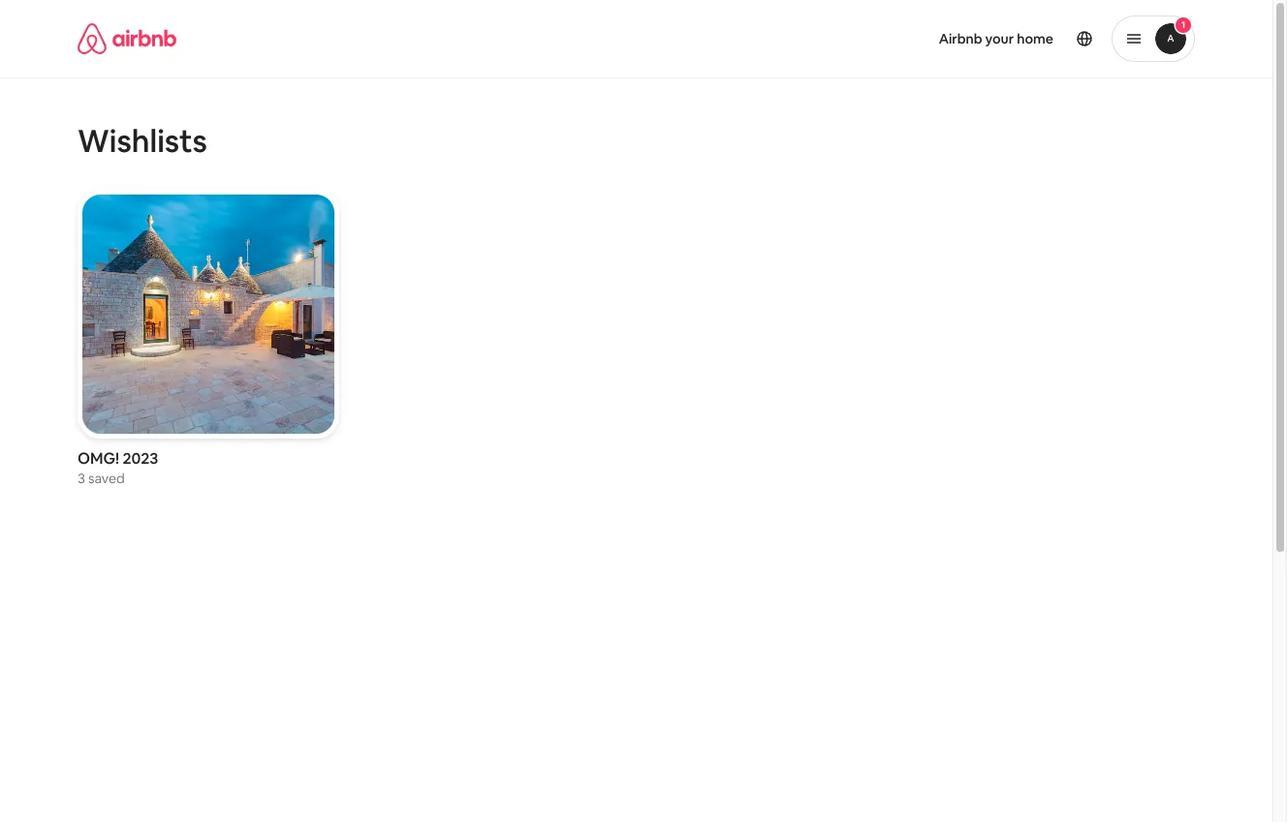 Task type: locate. For each thing, give the bounding box(es) containing it.
1
[[1181, 18, 1185, 31]]

saved
[[88, 470, 125, 488]]

home
[[1017, 30, 1053, 47]]

omg! 2023 3 saved
[[78, 449, 158, 488]]

omg!
[[78, 449, 119, 469]]



Task type: describe. For each thing, give the bounding box(es) containing it.
wishlists
[[78, 121, 207, 161]]

2023
[[123, 449, 158, 469]]

profile element
[[659, 0, 1195, 78]]

your
[[985, 30, 1014, 47]]

airbnb your home
[[939, 30, 1053, 47]]

airbnb your home link
[[927, 18, 1065, 59]]

1 button
[[1112, 16, 1195, 62]]

3
[[78, 470, 85, 488]]

airbnb
[[939, 30, 982, 47]]



Task type: vqa. For each thing, say whether or not it's contained in the screenshot.
saved
yes



